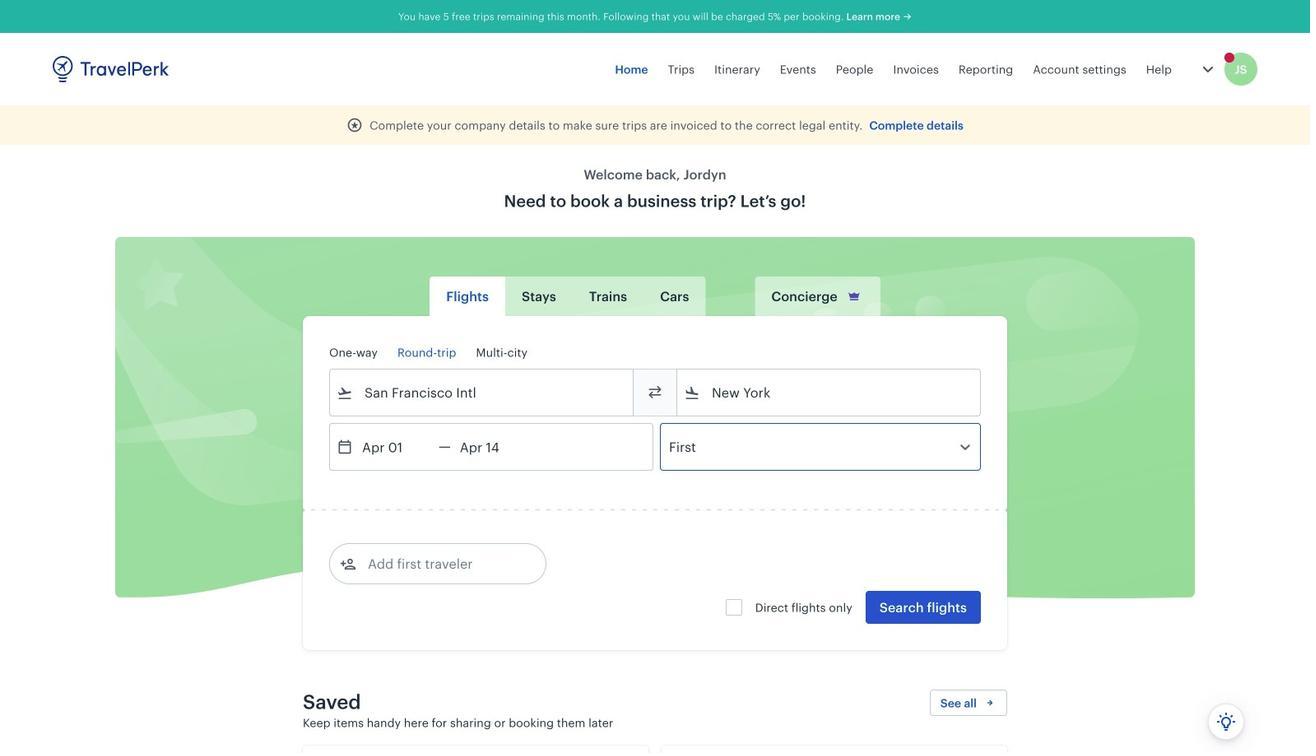 Task type: locate. For each thing, give the bounding box(es) containing it.
Depart text field
[[353, 424, 439, 470]]

From search field
[[353, 380, 612, 406]]



Task type: describe. For each thing, give the bounding box(es) containing it.
To search field
[[701, 380, 959, 406]]

Add first traveler search field
[[356, 551, 528, 577]]

Return text field
[[451, 424, 537, 470]]



Task type: vqa. For each thing, say whether or not it's contained in the screenshot.
Alaska Airlines icon to the middle
no



